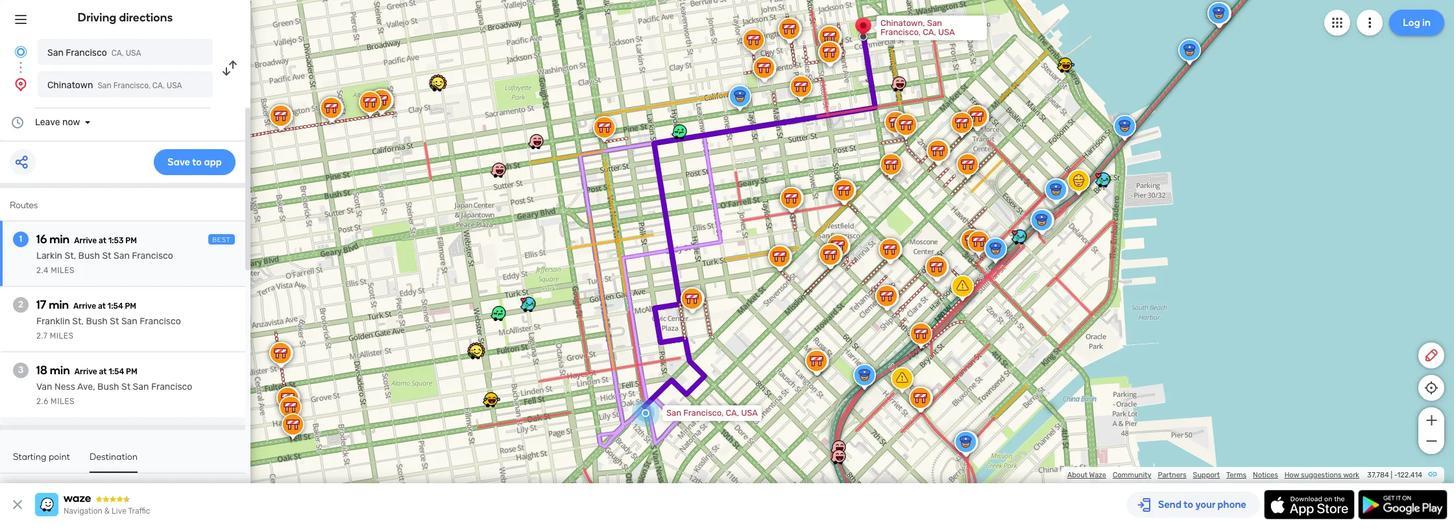 Task type: vqa. For each thing, say whether or not it's contained in the screenshot.
first Intérieur from the top
no



Task type: locate. For each thing, give the bounding box(es) containing it.
st right ave,
[[121, 382, 131, 393]]

pm up franklin st, bush st san francisco 2.7 miles
[[125, 302, 136, 311]]

17 min arrive at 1:54 pm
[[36, 298, 136, 312]]

bush
[[78, 251, 100, 262], [86, 316, 108, 327], [97, 382, 119, 393]]

location image
[[13, 77, 29, 92]]

st, inside larkin st, bush st san francisco 2.4 miles
[[65, 251, 76, 262]]

st inside franklin st, bush st san francisco 2.7 miles
[[110, 316, 119, 327]]

pm inside 17 min arrive at 1:54 pm
[[125, 302, 136, 311]]

arrive up ave,
[[74, 367, 97, 376]]

1:54 up van ness ave, bush st san francisco 2.6 miles
[[109, 367, 124, 376]]

at inside 18 min arrive at 1:54 pm
[[99, 367, 107, 376]]

min right 17
[[49, 298, 69, 312]]

clock image
[[10, 115, 25, 130]]

st down 1:53
[[102, 251, 111, 262]]

san inside chinatown, san francisco, ca, usa
[[927, 18, 942, 28]]

about waze link
[[1068, 471, 1107, 480]]

122.414
[[1398, 471, 1423, 480]]

arrive for 17 min
[[73, 302, 96, 311]]

arrive inside 18 min arrive at 1:54 pm
[[74, 367, 97, 376]]

francisco,
[[881, 27, 921, 37], [113, 81, 151, 90], [684, 408, 724, 418]]

arrive for 18 min
[[74, 367, 97, 376]]

0 vertical spatial miles
[[51, 266, 75, 275]]

0 vertical spatial min
[[50, 232, 70, 247]]

francisco inside van ness ave, bush st san francisco 2.6 miles
[[151, 382, 192, 393]]

st,
[[65, 251, 76, 262], [72, 316, 84, 327]]

bush right ave,
[[97, 382, 119, 393]]

at inside 17 min arrive at 1:54 pm
[[98, 302, 106, 311]]

bush for 16 min
[[78, 251, 100, 262]]

1 horizontal spatial francisco,
[[684, 408, 724, 418]]

traffic
[[128, 507, 150, 516]]

st, for 17 min
[[72, 316, 84, 327]]

arrive for 16 min
[[74, 236, 97, 245]]

pm up van ness ave, bush st san francisco 2.6 miles
[[126, 367, 137, 376]]

bush inside franklin st, bush st san francisco 2.7 miles
[[86, 316, 108, 327]]

2 vertical spatial st
[[121, 382, 131, 393]]

about waze community partners support terms notices how suggestions work
[[1068, 471, 1360, 480]]

support link
[[1193, 471, 1220, 480]]

at up franklin st, bush st san francisco 2.7 miles
[[98, 302, 106, 311]]

2 vertical spatial arrive
[[74, 367, 97, 376]]

2 vertical spatial at
[[99, 367, 107, 376]]

1 vertical spatial at
[[98, 302, 106, 311]]

0 vertical spatial pm
[[125, 236, 137, 245]]

1 vertical spatial miles
[[50, 332, 74, 341]]

|
[[1391, 471, 1393, 480]]

pm right 1:53
[[125, 236, 137, 245]]

1 vertical spatial pm
[[125, 302, 136, 311]]

miles inside larkin st, bush st san francisco 2.4 miles
[[51, 266, 75, 275]]

pm for 18 min
[[126, 367, 137, 376]]

francisco inside larkin st, bush st san francisco 2.4 miles
[[132, 251, 173, 262]]

st
[[102, 251, 111, 262], [110, 316, 119, 327], [121, 382, 131, 393]]

how suggestions work link
[[1285, 471, 1360, 480]]

best
[[212, 236, 231, 244]]

2 vertical spatial min
[[50, 363, 70, 378]]

miles inside franklin st, bush st san francisco 2.7 miles
[[50, 332, 74, 341]]

2 horizontal spatial francisco,
[[881, 27, 921, 37]]

0 vertical spatial francisco,
[[881, 27, 921, 37]]

st, right larkin
[[65, 251, 76, 262]]

at for 18 min
[[99, 367, 107, 376]]

1 vertical spatial 1:54
[[109, 367, 124, 376]]

pm inside 16 min arrive at 1:53 pm
[[125, 236, 137, 245]]

min
[[50, 232, 70, 247], [49, 298, 69, 312], [50, 363, 70, 378]]

miles down ness
[[51, 397, 75, 406]]

at left 1:53
[[99, 236, 106, 245]]

francisco, inside chinatown san francisco, ca, usa
[[113, 81, 151, 90]]

francisco, for chinatown,
[[881, 27, 921, 37]]

2.4
[[36, 266, 49, 275]]

0 vertical spatial st
[[102, 251, 111, 262]]

point
[[49, 452, 70, 463]]

2 vertical spatial pm
[[126, 367, 137, 376]]

1 vertical spatial bush
[[86, 316, 108, 327]]

san inside franklin st, bush st san francisco 2.7 miles
[[121, 316, 138, 327]]

1:54 up franklin st, bush st san francisco 2.7 miles
[[107, 302, 123, 311]]

st for 16 min
[[102, 251, 111, 262]]

st, inside franklin st, bush st san francisco 2.7 miles
[[72, 316, 84, 327]]

about
[[1068, 471, 1088, 480]]

-
[[1395, 471, 1398, 480]]

16
[[36, 232, 47, 247]]

san francisco, ca, usa
[[667, 408, 758, 418]]

starting
[[13, 452, 46, 463]]

driving
[[78, 10, 116, 25]]

bush down 16 min arrive at 1:53 pm at the top
[[78, 251, 100, 262]]

st inside larkin st, bush st san francisco 2.4 miles
[[102, 251, 111, 262]]

san francisco ca, usa
[[47, 47, 141, 58]]

1:54 inside 18 min arrive at 1:54 pm
[[109, 367, 124, 376]]

0 vertical spatial bush
[[78, 251, 100, 262]]

1:54 inside 17 min arrive at 1:54 pm
[[107, 302, 123, 311]]

1 vertical spatial min
[[49, 298, 69, 312]]

pm inside 18 min arrive at 1:54 pm
[[126, 367, 137, 376]]

francisco inside franklin st, bush st san francisco 2.7 miles
[[140, 316, 181, 327]]

chinatown san francisco, ca, usa
[[47, 80, 182, 91]]

usa inside san francisco ca, usa
[[126, 49, 141, 58]]

ca, inside san francisco ca, usa
[[111, 49, 124, 58]]

ave,
[[77, 382, 95, 393]]

arrive inside 16 min arrive at 1:53 pm
[[74, 236, 97, 245]]

pm
[[125, 236, 137, 245], [125, 302, 136, 311], [126, 367, 137, 376]]

17
[[36, 298, 46, 312]]

0 horizontal spatial francisco,
[[113, 81, 151, 90]]

san
[[927, 18, 942, 28], [47, 47, 64, 58], [98, 81, 112, 90], [114, 251, 130, 262], [121, 316, 138, 327], [133, 382, 149, 393], [667, 408, 682, 418]]

arrive up franklin st, bush st san francisco 2.7 miles
[[73, 302, 96, 311]]

bush inside larkin st, bush st san francisco 2.4 miles
[[78, 251, 100, 262]]

1:53
[[108, 236, 124, 245]]

navigation
[[64, 507, 102, 516]]

min right 16
[[50, 232, 70, 247]]

0 vertical spatial arrive
[[74, 236, 97, 245]]

1 vertical spatial st,
[[72, 316, 84, 327]]

starting point
[[13, 452, 70, 463]]

navigation & live traffic
[[64, 507, 150, 516]]

ness
[[55, 382, 75, 393]]

chinatown,
[[881, 18, 925, 28]]

how
[[1285, 471, 1300, 480]]

live
[[112, 507, 126, 516]]

min up ness
[[50, 363, 70, 378]]

usa inside chinatown san francisco, ca, usa
[[167, 81, 182, 90]]

0 vertical spatial at
[[99, 236, 106, 245]]

arrive
[[74, 236, 97, 245], [73, 302, 96, 311], [74, 367, 97, 376]]

suggestions
[[1301, 471, 1342, 480]]

1 vertical spatial francisco,
[[113, 81, 151, 90]]

usa
[[939, 27, 955, 37], [126, 49, 141, 58], [167, 81, 182, 90], [741, 408, 758, 418]]

1:54
[[107, 302, 123, 311], [109, 367, 124, 376]]

at
[[99, 236, 106, 245], [98, 302, 106, 311], [99, 367, 107, 376]]

san inside chinatown san francisco, ca, usa
[[98, 81, 112, 90]]

chinatown
[[47, 80, 93, 91]]

2 vertical spatial miles
[[51, 397, 75, 406]]

francisco
[[66, 47, 107, 58], [132, 251, 173, 262], [140, 316, 181, 327], [151, 382, 192, 393]]

zoom out image
[[1424, 434, 1440, 449]]

st down 17 min arrive at 1:54 pm
[[110, 316, 119, 327]]

2
[[18, 299, 23, 310]]

arrive up larkin st, bush st san francisco 2.4 miles
[[74, 236, 97, 245]]

arrive inside 17 min arrive at 1:54 pm
[[73, 302, 96, 311]]

at up van ness ave, bush st san francisco 2.6 miles
[[99, 367, 107, 376]]

1 vertical spatial st
[[110, 316, 119, 327]]

ca,
[[923, 27, 936, 37], [111, 49, 124, 58], [152, 81, 165, 90], [726, 408, 739, 418]]

francisco, inside chinatown, san francisco, ca, usa
[[881, 27, 921, 37]]

bush down 17 min arrive at 1:54 pm
[[86, 316, 108, 327]]

san inside larkin st, bush st san francisco 2.4 miles
[[114, 251, 130, 262]]

miles down franklin
[[50, 332, 74, 341]]

larkin st, bush st san francisco 2.4 miles
[[36, 251, 173, 275]]

0 vertical spatial st,
[[65, 251, 76, 262]]

2 vertical spatial francisco,
[[684, 408, 724, 418]]

pencil image
[[1424, 348, 1440, 363]]

st, down 17 min arrive at 1:54 pm
[[72, 316, 84, 327]]

san inside van ness ave, bush st san francisco 2.6 miles
[[133, 382, 149, 393]]

notices link
[[1253, 471, 1279, 480]]

0 vertical spatial 1:54
[[107, 302, 123, 311]]

1 vertical spatial arrive
[[73, 302, 96, 311]]

at inside 16 min arrive at 1:53 pm
[[99, 236, 106, 245]]

2 vertical spatial bush
[[97, 382, 119, 393]]

miles
[[51, 266, 75, 275], [50, 332, 74, 341], [51, 397, 75, 406]]

partners
[[1158, 471, 1187, 480]]

miles down larkin
[[51, 266, 75, 275]]



Task type: describe. For each thing, give the bounding box(es) containing it.
zoom in image
[[1424, 413, 1440, 428]]

partners link
[[1158, 471, 1187, 480]]

miles for 17 min
[[50, 332, 74, 341]]

ca, inside chinatown, san francisco, ca, usa
[[923, 27, 936, 37]]

chinatown, san francisco, ca, usa
[[881, 18, 955, 37]]

driving directions
[[78, 10, 173, 25]]

waze
[[1090, 471, 1107, 480]]

van
[[36, 382, 52, 393]]

van ness ave, bush st san francisco 2.6 miles
[[36, 382, 192, 406]]

franklin st, bush st san francisco 2.7 miles
[[36, 316, 181, 341]]

franklin
[[36, 316, 70, 327]]

at for 17 min
[[98, 302, 106, 311]]

leave
[[35, 117, 60, 128]]

2.7
[[36, 332, 48, 341]]

3
[[18, 365, 23, 376]]

min for 17 min
[[49, 298, 69, 312]]

directions
[[119, 10, 173, 25]]

1:54 for 18 min
[[109, 367, 124, 376]]

at for 16 min
[[99, 236, 106, 245]]

bush for 17 min
[[86, 316, 108, 327]]

miles for 16 min
[[51, 266, 75, 275]]

community
[[1113, 471, 1152, 480]]

pm for 17 min
[[125, 302, 136, 311]]

st, for 16 min
[[65, 251, 76, 262]]

link image
[[1428, 469, 1438, 480]]

terms
[[1227, 471, 1247, 480]]

37.784
[[1368, 471, 1390, 480]]

&
[[104, 507, 110, 516]]

francisco, for chinatown
[[113, 81, 151, 90]]

work
[[1344, 471, 1360, 480]]

larkin
[[36, 251, 62, 262]]

bush inside van ness ave, bush st san francisco 2.6 miles
[[97, 382, 119, 393]]

notices
[[1253, 471, 1279, 480]]

leave now
[[35, 117, 80, 128]]

ca, inside chinatown san francisco, ca, usa
[[152, 81, 165, 90]]

destination
[[90, 452, 138, 463]]

16 min arrive at 1:53 pm
[[36, 232, 137, 247]]

routes
[[10, 200, 38, 211]]

18
[[36, 363, 47, 378]]

pm for 16 min
[[125, 236, 137, 245]]

37.784 | -122.414
[[1368, 471, 1423, 480]]

18 min arrive at 1:54 pm
[[36, 363, 137, 378]]

terms link
[[1227, 471, 1247, 480]]

current location image
[[13, 44, 29, 60]]

1:54 for 17 min
[[107, 302, 123, 311]]

destination button
[[90, 452, 138, 473]]

x image
[[10, 497, 25, 513]]

2.6
[[36, 397, 48, 406]]

min for 16 min
[[50, 232, 70, 247]]

starting point button
[[13, 452, 70, 472]]

support
[[1193, 471, 1220, 480]]

st for 17 min
[[110, 316, 119, 327]]

1
[[19, 234, 22, 245]]

community link
[[1113, 471, 1152, 480]]

now
[[62, 117, 80, 128]]

usa inside chinatown, san francisco, ca, usa
[[939, 27, 955, 37]]

min for 18 min
[[50, 363, 70, 378]]

st inside van ness ave, bush st san francisco 2.6 miles
[[121, 382, 131, 393]]

miles inside van ness ave, bush st san francisco 2.6 miles
[[51, 397, 75, 406]]



